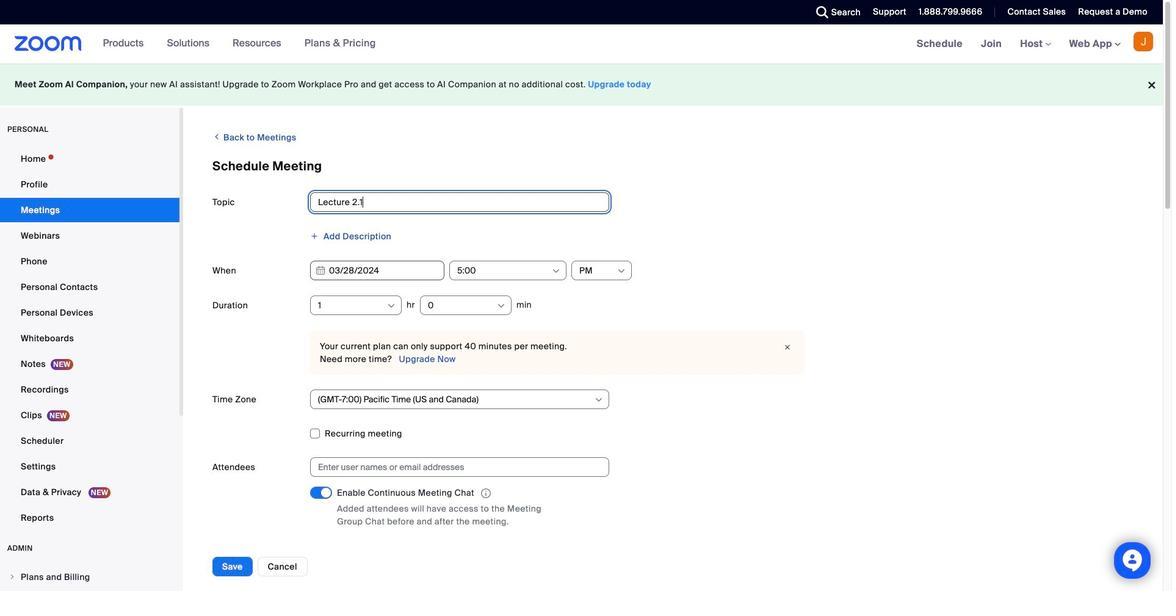 Task type: describe. For each thing, give the bounding box(es) containing it.
profile picture image
[[1134, 32, 1154, 51]]

left image
[[213, 131, 221, 143]]

Persistent Chat, enter email address,Enter user names or email addresses text field
[[318, 458, 591, 476]]

personal menu menu
[[0, 147, 180, 531]]

My Meeting text field
[[310, 192, 609, 212]]

learn more about enable continuous meeting chat image
[[478, 488, 495, 499]]

1 horizontal spatial show options image
[[594, 395, 604, 405]]

product information navigation
[[94, 24, 385, 64]]

close image
[[780, 341, 795, 354]]

meetings navigation
[[908, 24, 1163, 64]]



Task type: locate. For each thing, give the bounding box(es) containing it.
show options image
[[551, 266, 561, 276], [617, 266, 627, 276], [594, 395, 604, 405]]

2 horizontal spatial show options image
[[617, 266, 627, 276]]

0 horizontal spatial show options image
[[551, 266, 561, 276]]

select start time text field
[[457, 261, 551, 280]]

application
[[337, 487, 569, 500]]

show options image
[[496, 301, 506, 311]]

zoom logo image
[[15, 36, 82, 51]]

menu item
[[0, 566, 180, 589]]

right image
[[9, 573, 16, 581]]

add image
[[310, 232, 319, 241]]

banner
[[0, 24, 1163, 64]]

footer
[[0, 64, 1163, 106]]

option group
[[310, 544, 1134, 563]]



Task type: vqa. For each thing, say whether or not it's contained in the screenshot.
menu item
yes



